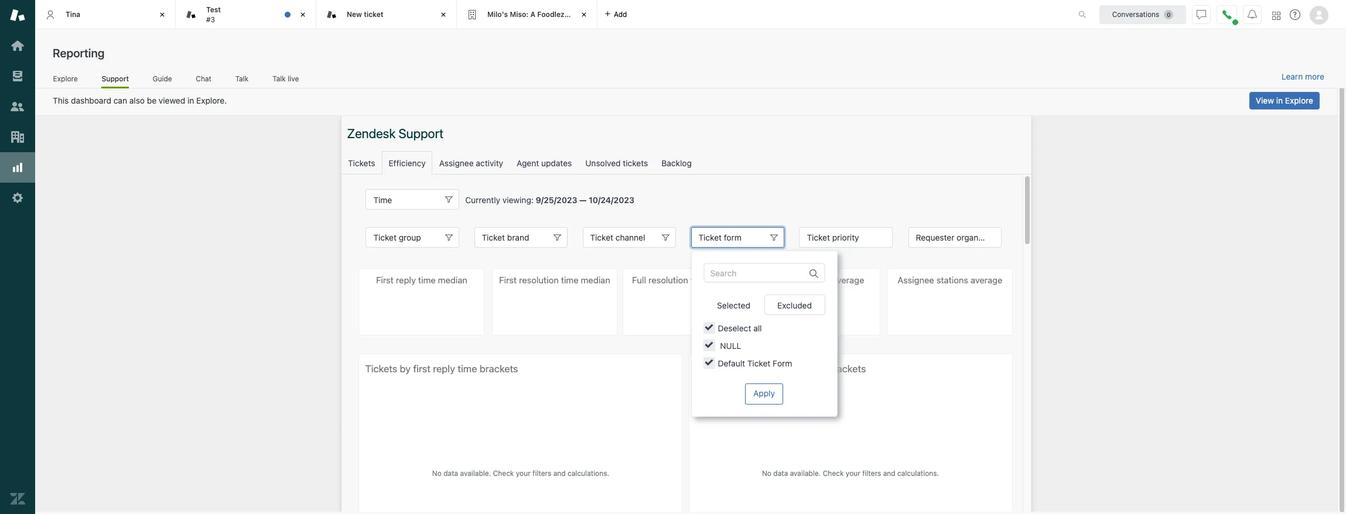 Task type: vqa. For each thing, say whether or not it's contained in the screenshot.
12
no



Task type: locate. For each thing, give the bounding box(es) containing it.
0 horizontal spatial close image
[[297, 9, 309, 21]]

also
[[129, 96, 145, 105]]

organizations image
[[10, 129, 25, 145]]

chat link
[[196, 74, 212, 87]]

in right view
[[1277, 96, 1283, 105]]

close image for milo's miso: a foodlez subsidiary
[[578, 9, 590, 21]]

0 vertical spatial explore
[[53, 74, 78, 83]]

view
[[1256, 96, 1274, 105]]

in
[[188, 96, 194, 105], [1277, 96, 1283, 105]]

close image
[[297, 9, 309, 21], [438, 9, 449, 21]]

chat
[[196, 74, 211, 83]]

2 close image from the left
[[438, 9, 449, 21]]

close image inside tina tab
[[156, 9, 168, 21]]

1 horizontal spatial in
[[1277, 96, 1283, 105]]

explore
[[53, 74, 78, 83], [1285, 96, 1314, 105]]

2 talk from the left
[[273, 74, 286, 83]]

explore up this
[[53, 74, 78, 83]]

close image inside milo's miso: a foodlez subsidiary tab
[[578, 9, 590, 21]]

tina
[[66, 10, 80, 19]]

zendesk products image
[[1273, 11, 1281, 20]]

talk right chat
[[235, 74, 249, 83]]

1 horizontal spatial close image
[[578, 9, 590, 21]]

explore down learn more link in the top right of the page
[[1285, 96, 1314, 105]]

guide
[[153, 74, 172, 83]]

#3
[[206, 15, 215, 24]]

subsidiary
[[566, 10, 603, 19]]

notifications image
[[1248, 10, 1257, 19]]

support link
[[102, 74, 129, 88]]

new ticket
[[347, 10, 383, 19]]

close image left add popup button
[[578, 9, 590, 21]]

miso:
[[510, 10, 529, 19]]

0 horizontal spatial close image
[[156, 9, 168, 21]]

add
[[614, 10, 627, 18]]

explore link
[[53, 74, 78, 87]]

in inside view in explore button
[[1277, 96, 1283, 105]]

this
[[53, 96, 69, 105]]

test #3
[[206, 5, 221, 24]]

tab
[[176, 0, 316, 29]]

conversations button
[[1100, 5, 1186, 24]]

support
[[102, 74, 129, 83]]

main element
[[0, 0, 35, 514]]

talk
[[235, 74, 249, 83], [273, 74, 286, 83]]

close image
[[156, 9, 168, 21], [578, 9, 590, 21]]

close image inside the new ticket tab
[[438, 9, 449, 21]]

0 horizontal spatial talk
[[235, 74, 249, 83]]

1 close image from the left
[[156, 9, 168, 21]]

new
[[347, 10, 362, 19]]

viewed
[[159, 96, 185, 105]]

1 close image from the left
[[297, 9, 309, 21]]

close image left 'milo's' at the top left of page
[[438, 9, 449, 21]]

in right viewed
[[188, 96, 194, 105]]

explore.
[[196, 96, 227, 105]]

1 talk from the left
[[235, 74, 249, 83]]

live
[[288, 74, 299, 83]]

2 in from the left
[[1277, 96, 1283, 105]]

1 horizontal spatial explore
[[1285, 96, 1314, 105]]

1 horizontal spatial talk
[[273, 74, 286, 83]]

2 close image from the left
[[578, 9, 590, 21]]

close image left #3
[[156, 9, 168, 21]]

learn more link
[[1282, 71, 1325, 82]]

close image left new
[[297, 9, 309, 21]]

explore inside view in explore button
[[1285, 96, 1314, 105]]

be
[[147, 96, 157, 105]]

1 horizontal spatial close image
[[438, 9, 449, 21]]

0 horizontal spatial in
[[188, 96, 194, 105]]

1 vertical spatial explore
[[1285, 96, 1314, 105]]

talk left live
[[273, 74, 286, 83]]

reporting image
[[10, 160, 25, 175]]

0 horizontal spatial explore
[[53, 74, 78, 83]]

foodlez
[[537, 10, 565, 19]]



Task type: describe. For each thing, give the bounding box(es) containing it.
guide link
[[152, 74, 172, 87]]

more
[[1305, 71, 1325, 81]]

admin image
[[10, 190, 25, 206]]

get started image
[[10, 38, 25, 53]]

talk live link
[[272, 74, 299, 87]]

view in explore button
[[1250, 92, 1320, 110]]

conversations
[[1112, 10, 1160, 18]]

explore inside explore link
[[53, 74, 78, 83]]

add button
[[598, 0, 634, 29]]

dashboard
[[71, 96, 111, 105]]

learn
[[1282, 71, 1303, 81]]

zendesk support image
[[10, 8, 25, 23]]

talk for talk
[[235, 74, 249, 83]]

this dashboard can also be viewed in explore.
[[53, 96, 227, 105]]

milo's miso: a foodlez subsidiary tab
[[457, 0, 603, 29]]

customers image
[[10, 99, 25, 114]]

button displays agent's chat status as invisible. image
[[1197, 10, 1206, 19]]

talk for talk live
[[273, 74, 286, 83]]

close image for tina
[[156, 9, 168, 21]]

test
[[206, 5, 221, 14]]

talk live
[[273, 74, 299, 83]]

1 in from the left
[[188, 96, 194, 105]]

zendesk image
[[10, 492, 25, 507]]

can
[[114, 96, 127, 105]]

ticket
[[364, 10, 383, 19]]

talk link
[[235, 74, 249, 87]]

view in explore
[[1256, 96, 1314, 105]]

learn more
[[1282, 71, 1325, 81]]

tab containing test
[[176, 0, 316, 29]]

a
[[531, 10, 536, 19]]

new ticket tab
[[316, 0, 457, 29]]

views image
[[10, 69, 25, 84]]

tina tab
[[35, 0, 176, 29]]

get help image
[[1290, 9, 1301, 20]]

milo's
[[487, 10, 508, 19]]

milo's miso: a foodlez subsidiary
[[487, 10, 603, 19]]

tabs tab list
[[35, 0, 1066, 29]]

reporting
[[53, 46, 105, 60]]



